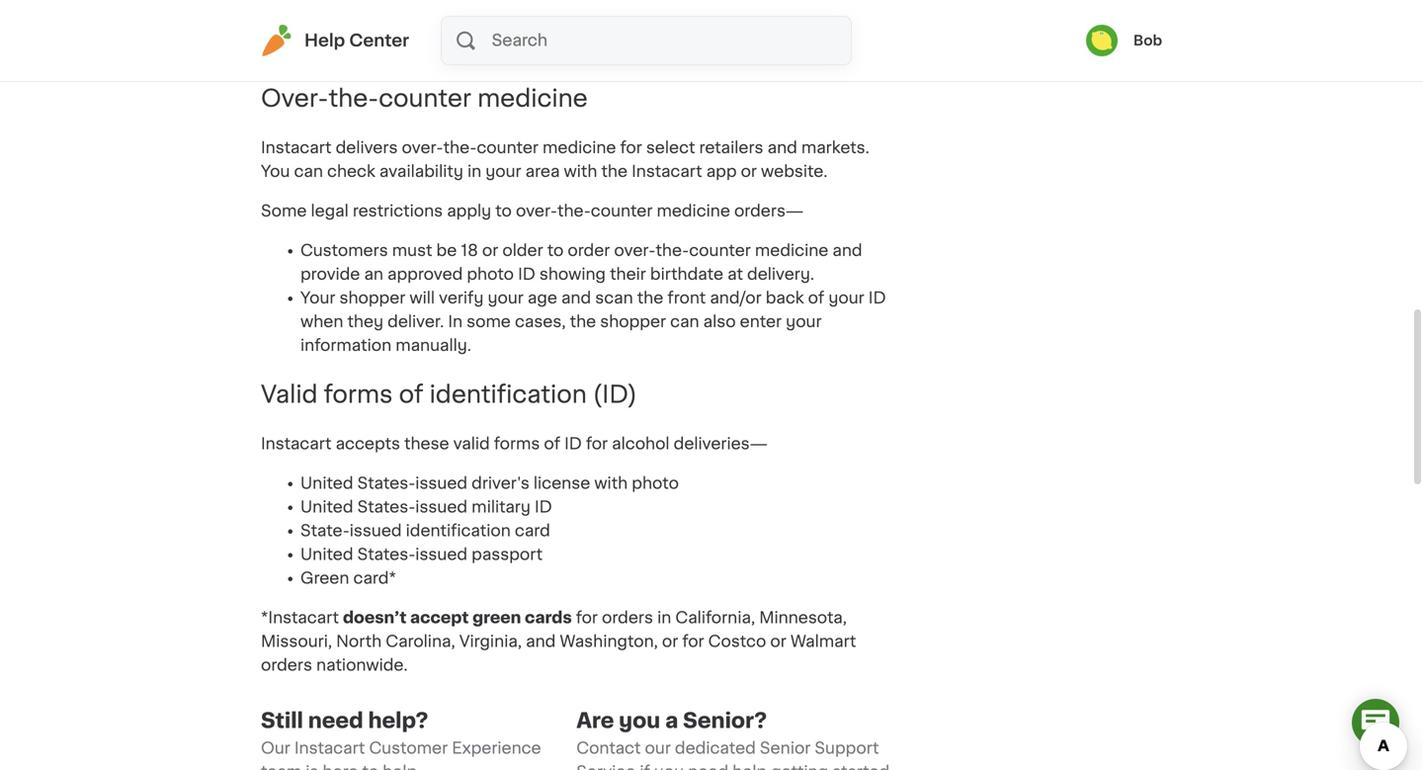 Task type: vqa. For each thing, say whether or not it's contained in the screenshot.
the View to the top
no



Task type: describe. For each thing, give the bounding box(es) containing it.
deliveries—
[[674, 436, 768, 452]]

1 horizontal spatial shopper
[[600, 314, 666, 330]]

experience inside please contact instacart customer experience if your alcohol items are damaged.
[[541, 17, 631, 33]]

can inside customers must be 18 or older to order over-the-counter medicine and provide an approved photo id showing their birthdate at delivery. your shopper will verify your age and scan the front and/or back of your id when they deliver. in some cases, the shopper can also enter your information manually.
[[670, 314, 700, 330]]

area
[[526, 163, 560, 179]]

and inside the for orders in california, minnesota, missouri, north carolina, virginia, and washington, or for costco or walmart orders nationwide.
[[526, 634, 556, 650]]

for inside instacart delivers over-the-counter medicine for select retailers and markets. you can check availability in your area with the instacart app or website.
[[620, 140, 642, 156]]

an
[[364, 266, 384, 282]]

help?
[[368, 711, 428, 731]]

(id)
[[593, 383, 637, 407]]

1 vertical spatial over-
[[516, 203, 558, 219]]

retailers
[[700, 140, 764, 156]]

help.
[[383, 764, 421, 770]]

some legal restrictions apply to over-the-counter medicine orders—
[[261, 203, 804, 219]]

apply
[[447, 203, 492, 219]]

passport
[[472, 547, 543, 563]]

counter up availability
[[379, 86, 472, 110]]

experience inside still need help? our instacart customer experience team is here to help.
[[452, 741, 541, 756]]

delivery.
[[747, 266, 815, 282]]

items
[[751, 17, 795, 33]]

counter inside instacart delivers over-the-counter medicine for select retailers and markets. you can check availability in your area with the instacart app or website.
[[477, 140, 539, 156]]

green
[[473, 610, 521, 626]]

check
[[327, 163, 376, 179]]

customer inside still need help? our instacart customer experience team is here to help.
[[369, 741, 448, 756]]

california,
[[676, 610, 756, 626]]

or inside customers must be 18 or older to order over-the-counter medicine and provide an approved photo id showing their birthdate at delivery. your shopper will verify your age and scan the front and/or back of your id when they deliver. in some cases, the shopper can also enter your information manually.
[[482, 243, 499, 258]]

be
[[437, 243, 457, 258]]

senior?
[[683, 711, 767, 731]]

united states-issued driver's license with photo united states-issued military id state-issued identification card united states-issued passport green card*
[[301, 476, 683, 586]]

older
[[503, 243, 543, 258]]

carolina,
[[386, 634, 455, 650]]

markets.
[[802, 140, 870, 156]]

valid
[[454, 436, 490, 452]]

your
[[301, 290, 336, 306]]

their
[[610, 266, 646, 282]]

identification inside united states-issued driver's license with photo united states-issued military id state-issued identification card united states-issued passport green card*
[[406, 523, 511, 539]]

delivers
[[336, 140, 398, 156]]

virginia,
[[459, 634, 522, 650]]

counter inside customers must be 18 or older to order over-the-counter medicine and provide an approved photo id showing their birthdate at delivery. your shopper will verify your age and scan the front and/or back of your id when they deliver. in some cases, the shopper can also enter your information manually.
[[689, 243, 751, 258]]

doesn't
[[343, 610, 407, 626]]

order
[[568, 243, 610, 258]]

1 horizontal spatial of
[[544, 436, 561, 452]]

these
[[404, 436, 449, 452]]

team
[[261, 764, 302, 770]]

military
[[472, 499, 531, 515]]

if inside are you a senior? contact our dedicated senior support service if you need help getting starte
[[640, 764, 650, 770]]

you
[[261, 163, 290, 179]]

north
[[336, 634, 382, 650]]

0 horizontal spatial shopper
[[340, 290, 406, 306]]

instacart up 'you'
[[261, 140, 332, 156]]

0 horizontal spatial forms
[[324, 383, 393, 407]]

instacart delivers over-the-counter medicine for select retailers and markets. you can check availability in your area with the instacart app or website.
[[261, 140, 870, 179]]

1 states- from the top
[[358, 476, 416, 492]]

minnesota,
[[760, 610, 847, 626]]

center
[[349, 32, 409, 49]]

*
[[261, 610, 268, 626]]

issued up the card*
[[350, 523, 402, 539]]

of inside customers must be 18 or older to order over-the-counter medicine and provide an approved photo id showing their birthdate at delivery. your shopper will verify your age and scan the front and/or back of your id when they deliver. in some cases, the shopper can also enter your information manually.
[[808, 290, 825, 306]]

and/or
[[710, 290, 762, 306]]

our
[[261, 741, 290, 756]]

1 vertical spatial of
[[399, 383, 424, 407]]

2 states- from the top
[[358, 499, 416, 515]]

birthdate
[[650, 266, 724, 282]]

still
[[261, 711, 303, 731]]

cases,
[[515, 314, 566, 330]]

still need help? our instacart customer experience team is here to help.
[[261, 711, 541, 770]]

some
[[261, 203, 307, 219]]

also
[[704, 314, 736, 330]]

state-
[[301, 523, 350, 539]]

nationwide.
[[316, 658, 408, 673]]

0 vertical spatial orders
[[602, 610, 654, 626]]

provide
[[301, 266, 360, 282]]

help
[[305, 32, 345, 49]]

1 vertical spatial forms
[[494, 436, 540, 452]]

driver's
[[472, 476, 530, 492]]

website.
[[761, 163, 828, 179]]

with inside instacart delivers over-the-counter medicine for select retailers and markets. you can check availability in your area with the instacart app or website.
[[564, 163, 598, 179]]

restrictions
[[353, 203, 443, 219]]

can inside instacart delivers over-the-counter medicine for select retailers and markets. you can check availability in your area with the instacart app or website.
[[294, 163, 323, 179]]

help
[[733, 764, 767, 770]]

18
[[461, 243, 478, 258]]

help center
[[305, 32, 409, 49]]

a
[[665, 711, 679, 731]]

with inside united states-issued driver's license with photo united states-issued military id state-issued identification card united states-issued passport green card*
[[595, 476, 628, 492]]

instacart inside please contact instacart customer experience if your alcohol items are damaged.
[[384, 17, 454, 33]]

id inside united states-issued driver's license with photo united states-issued military id state-issued identification card united states-issued passport green card*
[[535, 499, 552, 515]]

the inside instacart delivers over-the-counter medicine for select retailers and markets. you can check availability in your area with the instacart app or website.
[[602, 163, 628, 179]]

for up washington,
[[576, 610, 598, 626]]

1 horizontal spatial to
[[496, 203, 512, 219]]

medicine down please contact instacart customer experience if your alcohol items are damaged.
[[478, 86, 588, 110]]

are
[[799, 17, 824, 33]]

or down the "california,"
[[662, 634, 679, 650]]

card*
[[353, 571, 396, 586]]

alcohol inside please contact instacart customer experience if your alcohol items are damaged.
[[689, 17, 747, 33]]

photo inside customers must be 18 or older to order over-the-counter medicine and provide an approved photo id showing their birthdate at delivery. your shopper will verify your age and scan the front and/or back of your id when they deliver. in some cases, the shopper can also enter your information manually.
[[467, 266, 514, 282]]



Task type: locate. For each thing, give the bounding box(es) containing it.
1 vertical spatial the
[[637, 290, 664, 306]]

1 vertical spatial shopper
[[600, 314, 666, 330]]

0 horizontal spatial in
[[468, 163, 482, 179]]

scan
[[595, 290, 633, 306]]

alcohol down (id)
[[612, 436, 670, 452]]

counter up "at"
[[689, 243, 751, 258]]

orders down missouri,
[[261, 658, 312, 673]]

forms up accepts
[[324, 383, 393, 407]]

0 horizontal spatial alcohol
[[612, 436, 670, 452]]

issued down these
[[416, 476, 468, 492]]

instacart inside still need help? our instacart customer experience team is here to help.
[[295, 741, 365, 756]]

0 horizontal spatial customer
[[369, 741, 448, 756]]

id up license
[[565, 436, 582, 452]]

deliver.
[[388, 314, 444, 330]]

in inside instacart delivers over-the-counter medicine for select retailers and markets. you can check availability in your area with the instacart app or website.
[[468, 163, 482, 179]]

2 horizontal spatial over-
[[614, 243, 656, 258]]

0 vertical spatial can
[[294, 163, 323, 179]]

over- inside instacart delivers over-the-counter medicine for select retailers and markets. you can check availability in your area with the instacart app or website.
[[402, 140, 444, 156]]

instacart down select on the left
[[632, 163, 703, 179]]

age
[[528, 290, 558, 306]]

1 vertical spatial united
[[301, 499, 353, 515]]

1 vertical spatial identification
[[406, 523, 511, 539]]

shopper down scan on the left top of the page
[[600, 314, 666, 330]]

customers
[[301, 243, 388, 258]]

over-
[[261, 86, 329, 110]]

Search search field
[[490, 17, 851, 64]]

in inside the for orders in california, minnesota, missouri, north carolina, virginia, and washington, or for costco or walmart orders nationwide.
[[658, 610, 672, 626]]

identification up instacart accepts these valid forms of id for alcohol deliveries—
[[430, 383, 587, 407]]

valid
[[261, 383, 318, 407]]

your inside please contact instacart customer experience if your alcohol items are damaged.
[[649, 17, 685, 33]]

0 vertical spatial identification
[[430, 383, 587, 407]]

over- up their
[[614, 243, 656, 258]]

can right 'you'
[[294, 163, 323, 179]]

0 vertical spatial customer
[[458, 17, 537, 33]]

2 vertical spatial over-
[[614, 243, 656, 258]]

with right license
[[595, 476, 628, 492]]

contact
[[577, 741, 641, 756]]

1 vertical spatial you
[[654, 764, 684, 770]]

dedicated
[[675, 741, 756, 756]]

green
[[301, 571, 349, 586]]

are you a senior? contact our dedicated senior support service if you need help getting starte
[[577, 711, 890, 770]]

0 vertical spatial need
[[308, 711, 363, 731]]

0 horizontal spatial orders
[[261, 658, 312, 673]]

1 vertical spatial experience
[[452, 741, 541, 756]]

damaged.
[[261, 41, 340, 57]]

0 horizontal spatial need
[[308, 711, 363, 731]]

photo inside united states-issued driver's license with photo united states-issued military id state-issued identification card united states-issued passport green card*
[[632, 476, 679, 492]]

card
[[515, 523, 550, 539]]

in
[[448, 314, 463, 330]]

over- inside customers must be 18 or older to order over-the-counter medicine and provide an approved photo id showing their birthdate at delivery. your shopper will verify your age and scan the front and/or back of your id when they deliver. in some cases, the shopper can also enter your information manually.
[[614, 243, 656, 258]]

manually.
[[396, 337, 472, 353]]

0 vertical spatial experience
[[541, 17, 631, 33]]

1 horizontal spatial in
[[658, 610, 672, 626]]

need up 'here'
[[308, 711, 363, 731]]

0 vertical spatial forms
[[324, 383, 393, 407]]

2 horizontal spatial the
[[637, 290, 664, 306]]

0 vertical spatial of
[[808, 290, 825, 306]]

photo
[[467, 266, 514, 282], [632, 476, 679, 492]]

you down our
[[654, 764, 684, 770]]

service
[[577, 764, 636, 770]]

the- up delivers
[[329, 86, 379, 110]]

over- down area in the left top of the page
[[516, 203, 558, 219]]

forms up "driver's"
[[494, 436, 540, 452]]

medicine up area in the left top of the page
[[543, 140, 616, 156]]

are
[[577, 711, 614, 731]]

getting
[[771, 764, 829, 770]]

customer
[[458, 17, 537, 33], [369, 741, 448, 756]]

or
[[741, 163, 757, 179], [482, 243, 499, 258], [662, 634, 679, 650], [771, 634, 787, 650]]

issued
[[416, 476, 468, 492], [416, 499, 468, 515], [350, 523, 402, 539], [416, 547, 468, 563]]

2 vertical spatial to
[[362, 764, 379, 770]]

to right apply
[[496, 203, 512, 219]]

to inside customers must be 18 or older to order over-the-counter medicine and provide an approved photo id showing their birthdate at delivery. your shopper will verify your age and scan the front and/or back of your id when they deliver. in some cases, the shopper can also enter your information manually.
[[547, 243, 564, 258]]

enter
[[740, 314, 782, 330]]

0 vertical spatial if
[[635, 17, 645, 33]]

app
[[707, 163, 737, 179]]

2 horizontal spatial to
[[547, 243, 564, 258]]

orders up washington,
[[602, 610, 654, 626]]

alcohol
[[689, 17, 747, 33], [612, 436, 670, 452]]

if
[[635, 17, 645, 33], [640, 764, 650, 770]]

instacart down valid
[[261, 436, 332, 452]]

please contact instacart customer experience if your alcohol items are damaged.
[[261, 17, 824, 57]]

accept
[[410, 610, 469, 626]]

back
[[766, 290, 804, 306]]

1 vertical spatial states-
[[358, 499, 416, 515]]

issued up accept
[[416, 547, 468, 563]]

identification down military
[[406, 523, 511, 539]]

1 vertical spatial in
[[658, 610, 672, 626]]

walmart
[[791, 634, 857, 650]]

to up showing
[[547, 243, 564, 258]]

medicine inside instacart delivers over-the-counter medicine for select retailers and markets. you can check availability in your area with the instacart app or website.
[[543, 140, 616, 156]]

0 vertical spatial in
[[468, 163, 482, 179]]

costco
[[709, 634, 767, 650]]

need inside still need help? our instacart customer experience team is here to help.
[[308, 711, 363, 731]]

for orders in california, minnesota, missouri, north carolina, virginia, and washington, or for costco or walmart orders nationwide.
[[261, 610, 857, 673]]

1 horizontal spatial alcohol
[[689, 17, 747, 33]]

the- up order
[[558, 203, 591, 219]]

2 united from the top
[[301, 499, 353, 515]]

instacart up 'here'
[[295, 741, 365, 756]]

0 horizontal spatial the
[[570, 314, 596, 330]]

for left select on the left
[[620, 140, 642, 156]]

you
[[619, 711, 661, 731], [654, 764, 684, 770]]

the- up availability
[[444, 140, 477, 156]]

3 united from the top
[[301, 547, 353, 563]]

0 vertical spatial alcohol
[[689, 17, 747, 33]]

instacart image
[[261, 25, 293, 56]]

to right 'here'
[[362, 764, 379, 770]]

of up license
[[544, 436, 561, 452]]

support
[[815, 741, 879, 756]]

1 horizontal spatial the
[[602, 163, 628, 179]]

approved
[[388, 266, 463, 282]]

alcohol left "items"
[[689, 17, 747, 33]]

0 vertical spatial shopper
[[340, 290, 406, 306]]

or down "minnesota,"
[[771, 634, 787, 650]]

forms
[[324, 383, 393, 407], [494, 436, 540, 452]]

0 vertical spatial you
[[619, 711, 661, 731]]

0 vertical spatial photo
[[467, 266, 514, 282]]

for
[[620, 140, 642, 156], [586, 436, 608, 452], [576, 610, 598, 626], [683, 634, 705, 650]]

1 vertical spatial need
[[688, 764, 729, 770]]

the- up "birthdate"
[[656, 243, 689, 258]]

3 states- from the top
[[358, 547, 416, 563]]

of right "back"
[[808, 290, 825, 306]]

the down scan on the left top of the page
[[570, 314, 596, 330]]

0 horizontal spatial of
[[399, 383, 424, 407]]

shopper down an
[[340, 290, 406, 306]]

1 horizontal spatial can
[[670, 314, 700, 330]]

of
[[808, 290, 825, 306], [399, 383, 424, 407], [544, 436, 561, 452]]

instacart accepts these valid forms of id for alcohol deliveries—
[[261, 436, 768, 452]]

the- inside instacart delivers over-the-counter medicine for select retailers and markets. you can check availability in your area with the instacart app or website.
[[444, 140, 477, 156]]

1 horizontal spatial photo
[[632, 476, 679, 492]]

availability
[[380, 163, 464, 179]]

instacart right contact
[[384, 17, 454, 33]]

1 vertical spatial alcohol
[[612, 436, 670, 452]]

issued left military
[[416, 499, 468, 515]]

some
[[467, 314, 511, 330]]

and inside instacart delivers over-the-counter medicine for select retailers and markets. you can check availability in your area with the instacart app or website.
[[768, 140, 798, 156]]

bob
[[1134, 34, 1163, 47]]

the down their
[[637, 290, 664, 306]]

license
[[534, 476, 591, 492]]

1 vertical spatial with
[[595, 476, 628, 492]]

for down (id)
[[586, 436, 608, 452]]

1 vertical spatial to
[[547, 243, 564, 258]]

1 vertical spatial if
[[640, 764, 650, 770]]

contact
[[318, 17, 380, 33]]

medicine
[[478, 86, 588, 110], [543, 140, 616, 156], [657, 203, 731, 219], [755, 243, 829, 258]]

0 horizontal spatial can
[[294, 163, 323, 179]]

customers must be 18 or older to order over-the-counter medicine and provide an approved photo id showing their birthdate at delivery. your shopper will verify your age and scan the front and/or back of your id when they deliver. in some cases, the shopper can also enter your information manually.
[[301, 243, 886, 353]]

with right area in the left top of the page
[[564, 163, 598, 179]]

0 horizontal spatial to
[[362, 764, 379, 770]]

1 horizontal spatial need
[[688, 764, 729, 770]]

missouri,
[[261, 634, 332, 650]]

bob link
[[1086, 25, 1163, 56]]

1 vertical spatial can
[[670, 314, 700, 330]]

0 horizontal spatial over-
[[402, 140, 444, 156]]

our
[[645, 741, 671, 756]]

can down front
[[670, 314, 700, 330]]

2 vertical spatial of
[[544, 436, 561, 452]]

over-
[[402, 140, 444, 156], [516, 203, 558, 219], [614, 243, 656, 258]]

verify
[[439, 290, 484, 306]]

counter up order
[[591, 203, 653, 219]]

0 vertical spatial over-
[[402, 140, 444, 156]]

of up these
[[399, 383, 424, 407]]

instacart up missouri,
[[268, 610, 339, 626]]

legal
[[311, 203, 349, 219]]

need down dedicated
[[688, 764, 729, 770]]

help center link
[[261, 25, 409, 56]]

1 horizontal spatial forms
[[494, 436, 540, 452]]

to inside still need help? our instacart customer experience team is here to help.
[[362, 764, 379, 770]]

please
[[261, 17, 314, 33]]

need inside are you a senior? contact our dedicated senior support service if you need help getting starte
[[688, 764, 729, 770]]

id down the older
[[518, 266, 536, 282]]

for down the "california,"
[[683, 634, 705, 650]]

id up 'card'
[[535, 499, 552, 515]]

counter up area in the left top of the page
[[477, 140, 539, 156]]

the right area in the left top of the page
[[602, 163, 628, 179]]

1 horizontal spatial orders
[[602, 610, 654, 626]]

and
[[768, 140, 798, 156], [833, 243, 863, 258], [562, 290, 591, 306], [526, 634, 556, 650]]

medicine down "app"
[[657, 203, 731, 219]]

need
[[308, 711, 363, 731], [688, 764, 729, 770]]

0 vertical spatial with
[[564, 163, 598, 179]]

in up apply
[[468, 163, 482, 179]]

or right "app"
[[741, 163, 757, 179]]

states-
[[358, 476, 416, 492], [358, 499, 416, 515], [358, 547, 416, 563]]

0 vertical spatial states-
[[358, 476, 416, 492]]

valid forms of identification (id)
[[261, 383, 637, 407]]

must
[[392, 243, 433, 258]]

over- up availability
[[402, 140, 444, 156]]

0 horizontal spatial photo
[[467, 266, 514, 282]]

id right "back"
[[869, 290, 886, 306]]

0 vertical spatial to
[[496, 203, 512, 219]]

0 vertical spatial the
[[602, 163, 628, 179]]

0 vertical spatial united
[[301, 476, 353, 492]]

or inside instacart delivers over-the-counter medicine for select retailers and markets. you can check availability in your area with the instacart app or website.
[[741, 163, 757, 179]]

here
[[323, 764, 358, 770]]

your inside instacart delivers over-the-counter medicine for select retailers and markets. you can check availability in your area with the instacart app or website.
[[486, 163, 522, 179]]

medicine inside customers must be 18 or older to order over-the-counter medicine and provide an approved photo id showing their birthdate at delivery. your shopper will verify your age and scan the front and/or back of your id when they deliver. in some cases, the shopper can also enter your information manually.
[[755, 243, 829, 258]]

in left the "california,"
[[658, 610, 672, 626]]

can
[[294, 163, 323, 179], [670, 314, 700, 330]]

1 horizontal spatial over-
[[516, 203, 558, 219]]

if inside please contact instacart customer experience if your alcohol items are damaged.
[[635, 17, 645, 33]]

1 horizontal spatial customer
[[458, 17, 537, 33]]

customer inside please contact instacart customer experience if your alcohol items are damaged.
[[458, 17, 537, 33]]

photo down "18"
[[467, 266, 514, 282]]

will
[[410, 290, 435, 306]]

orders—
[[735, 203, 804, 219]]

1 vertical spatial photo
[[632, 476, 679, 492]]

washington,
[[560, 634, 658, 650]]

is
[[306, 764, 319, 770]]

photo down deliveries—
[[632, 476, 679, 492]]

2 horizontal spatial of
[[808, 290, 825, 306]]

1 vertical spatial customer
[[369, 741, 448, 756]]

at
[[728, 266, 743, 282]]

cards
[[525, 610, 572, 626]]

front
[[668, 290, 706, 306]]

2 vertical spatial united
[[301, 547, 353, 563]]

information
[[301, 337, 392, 353]]

united
[[301, 476, 353, 492], [301, 499, 353, 515], [301, 547, 353, 563]]

the- inside customers must be 18 or older to order over-the-counter medicine and provide an approved photo id showing their birthdate at delivery. your shopper will verify your age and scan the front and/or back of your id when they deliver. in some cases, the shopper can also enter your information manually.
[[656, 243, 689, 258]]

1 vertical spatial orders
[[261, 658, 312, 673]]

you left a
[[619, 711, 661, 731]]

or right "18"
[[482, 243, 499, 258]]

2 vertical spatial states-
[[358, 547, 416, 563]]

senior
[[760, 741, 811, 756]]

medicine up delivery.
[[755, 243, 829, 258]]

over-the-counter medicine
[[261, 86, 588, 110]]

they
[[347, 314, 384, 330]]

user avatar image
[[1086, 25, 1118, 56]]

1 united from the top
[[301, 476, 353, 492]]

2 vertical spatial the
[[570, 314, 596, 330]]



